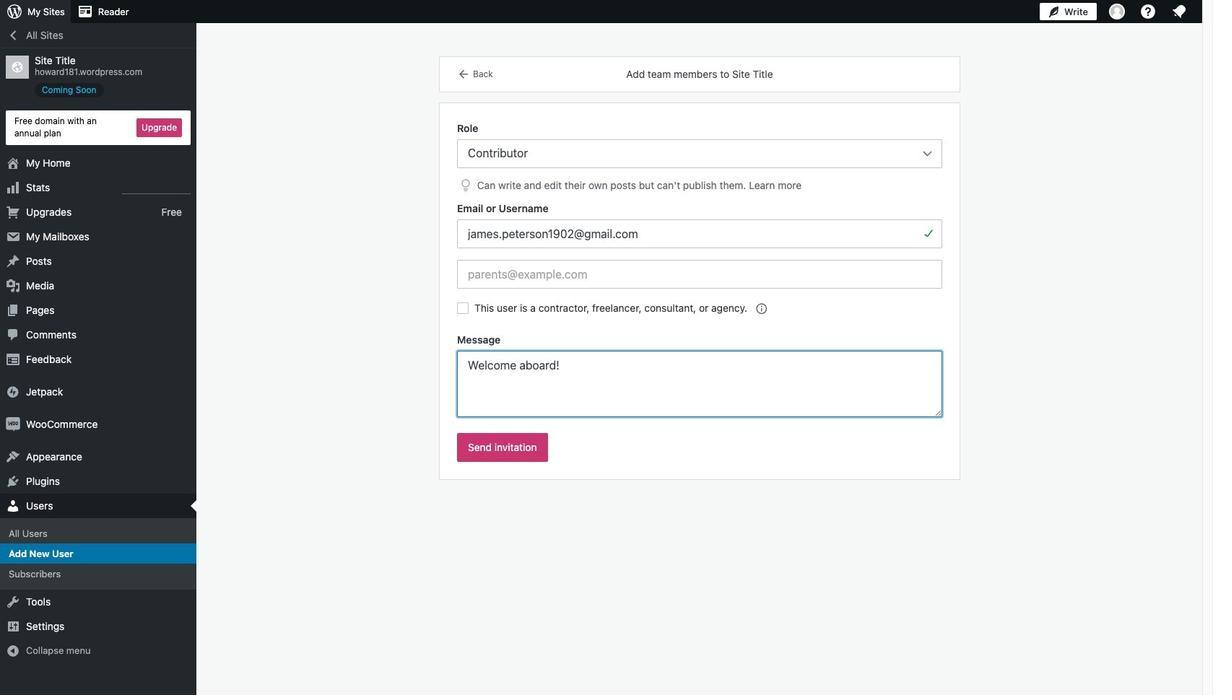 Task type: locate. For each thing, give the bounding box(es) containing it.
manage your notifications image
[[1171, 3, 1189, 20]]

1 vertical spatial img image
[[6, 417, 20, 432]]

2 group from the top
[[457, 201, 943, 249]]

2 img image from the top
[[6, 417, 20, 432]]

1 vertical spatial group
[[457, 201, 943, 249]]

1 img image from the top
[[6, 385, 20, 399]]

0 vertical spatial group
[[457, 121, 943, 195]]

group
[[457, 121, 943, 195], [457, 201, 943, 249], [457, 333, 943, 422]]

help image
[[1140, 3, 1158, 20]]

img image
[[6, 385, 20, 399], [6, 417, 20, 432]]

sibling@example.com text field
[[457, 220, 943, 249]]

0 vertical spatial img image
[[6, 385, 20, 399]]

main content
[[440, 57, 960, 480]]

None checkbox
[[457, 303, 469, 315]]

2 vertical spatial group
[[457, 333, 943, 422]]



Task type: describe. For each thing, give the bounding box(es) containing it.
my profile image
[[1110, 4, 1126, 20]]

3 group from the top
[[457, 333, 943, 422]]

1 group from the top
[[457, 121, 943, 195]]

This message will be sent along with invitation emails. text field
[[457, 351, 943, 418]]

highest hourly views 0 image
[[122, 185, 191, 194]]

parents@example.com text field
[[457, 260, 943, 289]]

more information image
[[755, 302, 768, 315]]



Task type: vqa. For each thing, say whether or not it's contained in the screenshot.
option
yes



